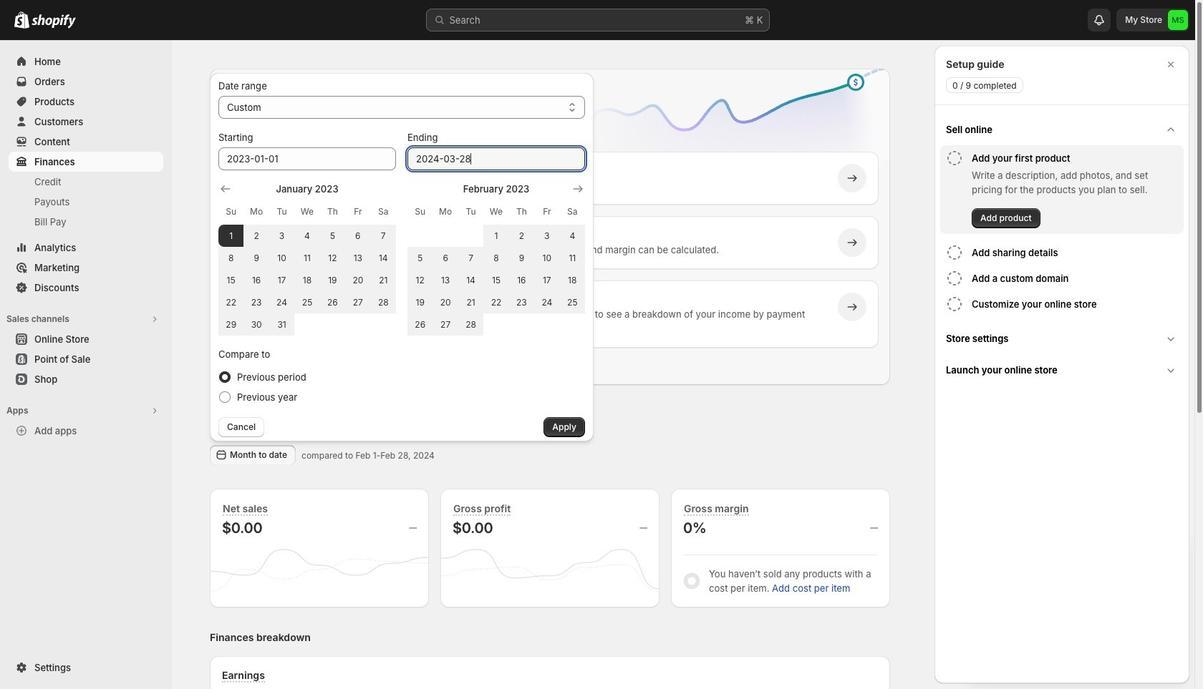 Task type: vqa. For each thing, say whether or not it's contained in the screenshot.
Tuesday 'element' to the right
yes



Task type: locate. For each thing, give the bounding box(es) containing it.
0 horizontal spatial thursday element
[[320, 199, 345, 225]]

1 friday element from the left
[[345, 199, 371, 225]]

2 monday element from the left
[[433, 199, 458, 225]]

saturday element for 1st friday element
[[371, 199, 396, 225]]

2 grid from the left
[[408, 182, 585, 336]]

2 friday element from the left
[[535, 199, 560, 225]]

1 horizontal spatial sunday element
[[408, 199, 433, 225]]

thursday element for 1st friday element's wednesday element
[[320, 199, 345, 225]]

0 horizontal spatial sunday element
[[219, 199, 244, 225]]

dialog
[[935, 46, 1190, 684]]

1 horizontal spatial grid
[[408, 182, 585, 336]]

None text field
[[408, 148, 585, 171]]

1 wednesday element from the left
[[295, 199, 320, 225]]

line chart image
[[565, 66, 893, 183]]

1 horizontal spatial thursday element
[[509, 199, 535, 225]]

0 horizontal spatial tuesday element
[[269, 199, 295, 225]]

0 horizontal spatial grid
[[219, 182, 396, 336]]

2 thursday element from the left
[[509, 199, 535, 225]]

wednesday element
[[295, 199, 320, 225], [484, 199, 509, 225]]

friday element
[[345, 199, 371, 225], [535, 199, 560, 225]]

1 horizontal spatial saturday element
[[560, 199, 585, 225]]

1 saturday element from the left
[[371, 199, 396, 225]]

tuesday element
[[269, 199, 295, 225], [458, 199, 484, 225]]

1 horizontal spatial friday element
[[535, 199, 560, 225]]

0 horizontal spatial monday element
[[244, 199, 269, 225]]

1 tuesday element from the left
[[269, 199, 295, 225]]

1 thursday element from the left
[[320, 199, 345, 225]]

thursday element
[[320, 199, 345, 225], [509, 199, 535, 225]]

0 horizontal spatial shopify image
[[14, 11, 29, 29]]

0 horizontal spatial wednesday element
[[295, 199, 320, 225]]

1 horizontal spatial monday element
[[433, 199, 458, 225]]

1 horizontal spatial shopify image
[[32, 14, 76, 29]]

2 tuesday element from the left
[[458, 199, 484, 225]]

0 horizontal spatial saturday element
[[371, 199, 396, 225]]

set up shopify payments image
[[241, 300, 255, 315]]

saturday element
[[371, 199, 396, 225], [560, 199, 585, 225]]

2 wednesday element from the left
[[484, 199, 509, 225]]

2 saturday element from the left
[[560, 199, 585, 225]]

2 sunday element from the left
[[408, 199, 433, 225]]

1 sunday element from the left
[[219, 199, 244, 225]]

mark add a custom domain as done image
[[946, 270, 964, 287]]

1 horizontal spatial tuesday element
[[458, 199, 484, 225]]

sunday element
[[219, 199, 244, 225], [408, 199, 433, 225]]

monday element
[[244, 199, 269, 225], [433, 199, 458, 225]]

1 monday element from the left
[[244, 199, 269, 225]]

grid
[[219, 182, 396, 336], [408, 182, 585, 336]]

1 horizontal spatial wednesday element
[[484, 199, 509, 225]]

None text field
[[219, 148, 396, 171]]

thursday element for wednesday element for first friday element from right
[[509, 199, 535, 225]]

mark add sharing details as done image
[[946, 244, 964, 262]]

shopify image
[[14, 11, 29, 29], [32, 14, 76, 29]]

add your first product image
[[241, 236, 255, 250]]

0 horizontal spatial friday element
[[345, 199, 371, 225]]

tuesday element for wednesday element for first friday element from right
[[458, 199, 484, 225]]



Task type: describe. For each thing, give the bounding box(es) containing it.
mark add your first product as done image
[[946, 150, 964, 167]]

1 grid from the left
[[219, 182, 396, 336]]

tuesday element for 1st friday element's wednesday element
[[269, 199, 295, 225]]

saturday element for first friday element from right
[[560, 199, 585, 225]]

mark customize your online store as done image
[[946, 296, 964, 313]]

my store image
[[1169, 10, 1189, 30]]

wednesday element for first friday element from right
[[484, 199, 509, 225]]

sunday element for first grid from right
[[408, 199, 433, 225]]

monday element for sunday element for second grid from the right
[[244, 199, 269, 225]]

sunday element for second grid from the right
[[219, 199, 244, 225]]

monday element for first grid from right's sunday element
[[433, 199, 458, 225]]

wednesday element for 1st friday element
[[295, 199, 320, 225]]



